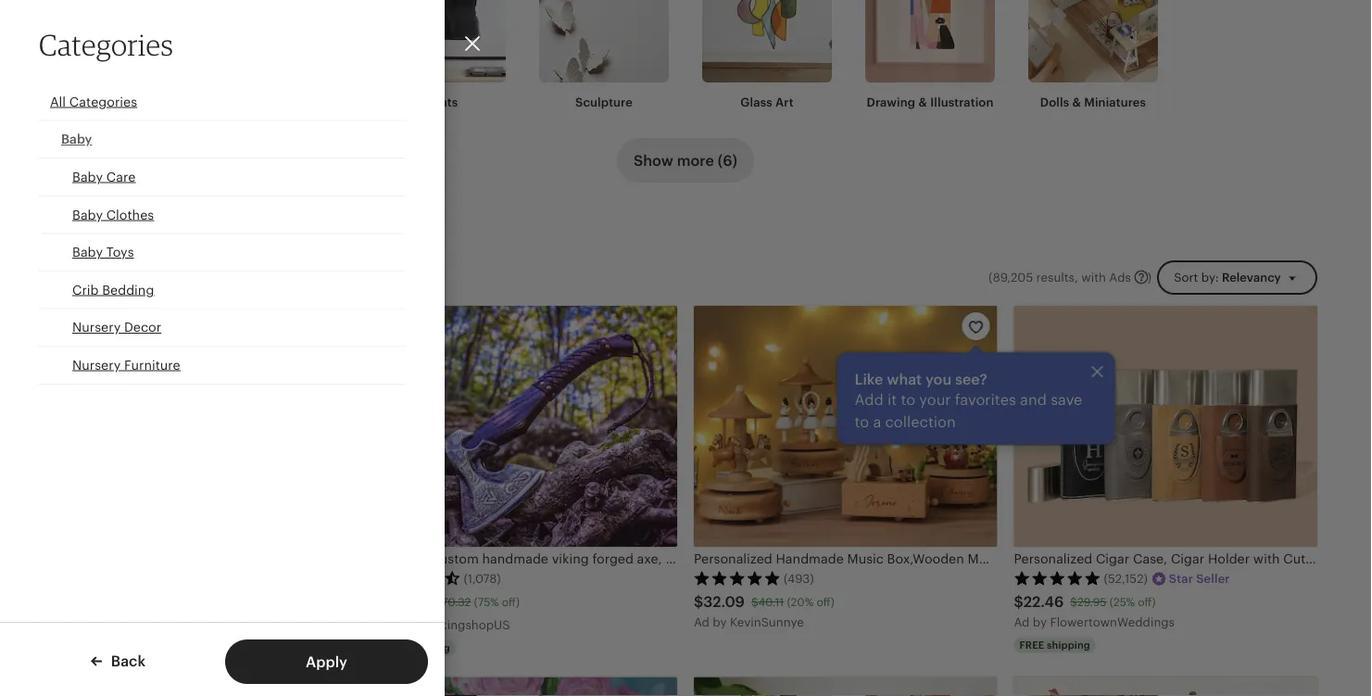 Task type: vqa. For each thing, say whether or not it's contained in the screenshot.
Apply Button
yes



Task type: describe. For each thing, give the bounding box(es) containing it.
decor
[[124, 320, 161, 335]]

kevinsunnye
[[730, 615, 804, 629]]

0 horizontal spatial free shipping
[[59, 642, 130, 653]]

sculpture link
[[539, 0, 669, 110]]

sculpture
[[576, 95, 633, 109]]

free for by flowertownweddings
[[1020, 639, 1045, 651]]

search filters dialog
[[0, 0, 1372, 696]]

a d by thevikingshopus
[[374, 618, 510, 632]]

miniatures
[[1085, 95, 1147, 109]]

nursery for nursery decor
[[72, 320, 121, 335]]

baby toys
[[72, 245, 134, 259]]

all for all filters
[[87, 270, 102, 284]]

all filters
[[87, 270, 141, 284]]

dolls
[[1041, 95, 1070, 109]]

drawing & illustration
[[867, 95, 994, 109]]

categories inside all categories button
[[69, 94, 137, 109]]

(493)
[[784, 572, 814, 586]]

your
[[920, 391, 951, 408]]

drawing & illustration link
[[866, 0, 995, 110]]

baby toys button
[[39, 234, 406, 272]]

1 vertical spatial to
[[855, 413, 870, 430]]

collection
[[886, 413, 956, 430]]

results,
[[1037, 270, 1079, 284]]

see?
[[956, 371, 988, 387]]

baby for baby toys
[[72, 245, 103, 259]]

( 89,205 results,
[[989, 270, 1079, 284]]

all filters button
[[54, 261, 155, 294]]

& for miniatures
[[1073, 95, 1082, 109]]

seller
[[1197, 572, 1231, 586]]

smaller xs image
[[968, 320, 985, 336]]

by inside '$ 32.09 $ 40.11 (20% off) a d by kevinsunnye'
[[713, 615, 727, 629]]

add
[[855, 391, 884, 408]]

filters
[[105, 270, 141, 284]]

prints
[[424, 95, 458, 109]]

prints link
[[376, 0, 506, 110]]

a d by pethelangeloco
[[54, 618, 181, 632]]

off) for 32.09
[[817, 596, 835, 608]]

back link
[[91, 651, 146, 671]]

favorites
[[955, 391, 1017, 408]]

nursery furniture
[[72, 357, 180, 372]]

$ 32.09 $ 40.11 (20% off) a d by kevinsunnye
[[694, 593, 835, 629]]

32.09
[[704, 593, 745, 610]]

$ left 40.11
[[694, 593, 704, 610]]

pethelangeloco
[[90, 618, 181, 632]]

0 horizontal spatial free
[[59, 642, 84, 653]]

5 out of 5 stars image for 22.46
[[1014, 570, 1102, 585]]

like
[[855, 371, 884, 387]]

personalized cigar case, cigar holder with cutter, groomsmen cigar case, gift for him, groomsmen gifts, cigar travel case, gift for husband image
[[1014, 306, 1318, 547]]

baby clothes
[[72, 207, 154, 222]]

(52,152)
[[1104, 572, 1148, 586]]

toys
[[106, 245, 134, 259]]

save
[[1051, 391, 1083, 408]]

baby clothes button
[[39, 196, 406, 234]]

custom royal portrait from photo, renaissance portrait, historical portrait, royal portrait, human portrait, custom men women portrait image
[[54, 306, 357, 547]]

like what you see? add it to your favorites and save to a collection
[[855, 371, 1083, 430]]

d inside the $ 22.46 $ 29.95 (25% off) a d by flowertownweddings
[[1022, 615, 1030, 629]]

it
[[888, 391, 897, 408]]

170.32 (75% off)
[[438, 596, 520, 608]]

by left "pethelangeloco"
[[73, 618, 87, 632]]

free shipping for by thevikingshopus
[[380, 642, 450, 653]]



Task type: locate. For each thing, give the bounding box(es) containing it.
thevikingshopus
[[410, 618, 510, 632]]

d down 22.46
[[1022, 615, 1030, 629]]

2 horizontal spatial shipping
[[1047, 639, 1091, 651]]

0 horizontal spatial off)
[[502, 596, 520, 608]]

89,205
[[993, 270, 1034, 284]]

$ left 29.95
[[1014, 593, 1024, 610]]

all for all categories
[[50, 94, 66, 109]]

29.95
[[1078, 596, 1107, 608]]

0 vertical spatial all
[[50, 94, 66, 109]]

2 horizontal spatial free
[[1020, 639, 1045, 651]]

1 horizontal spatial off)
[[817, 596, 835, 608]]

categories up "baby care"
[[69, 94, 137, 109]]

0 horizontal spatial &
[[919, 95, 928, 109]]

furniture
[[124, 357, 180, 372]]

2 & from the left
[[1073, 95, 1082, 109]]

2 horizontal spatial free shipping
[[1020, 639, 1091, 651]]

shipping down a d by pethelangeloco
[[87, 642, 130, 653]]

free shipping down a d by thevikingshopus
[[380, 642, 450, 653]]

illustration
[[931, 95, 994, 109]]

off) for 22.46
[[1138, 596, 1156, 608]]

what
[[887, 371, 922, 387]]

5th anniversary gift for him | soundwave art | wood anniversary | voice recording gift image
[[694, 677, 998, 696]]

care
[[106, 169, 136, 184]]

clothes
[[106, 207, 154, 222]]

0 vertical spatial nursery
[[72, 320, 121, 335]]

baby down all categories
[[61, 132, 92, 147]]

5 out of 5 stars image for 32.09
[[694, 570, 781, 585]]

star
[[1170, 572, 1194, 586]]

2 nursery from the top
[[72, 357, 121, 372]]

categories
[[39, 27, 174, 62], [69, 94, 137, 109]]

off)
[[502, 596, 520, 608], [817, 596, 835, 608], [1138, 596, 1156, 608]]

nursery down crib
[[72, 320, 121, 335]]

free shipping for by flowertownweddings
[[1020, 639, 1091, 651]]

off) right the (75%
[[502, 596, 520, 608]]

2 5 out of 5 stars image from the left
[[694, 570, 781, 585]]

1 vertical spatial categories
[[69, 94, 137, 109]]

categories up all categories
[[39, 27, 174, 62]]

)
[[1148, 270, 1152, 284]]

nursery inside button
[[72, 357, 121, 372]]

beautiful custom handmade viking forged axe, groomsmen gift , birthday gift, collectibles axe , gift for him , anniversary gift for husband image
[[374, 306, 678, 547]]

& right dolls on the top right
[[1073, 95, 1082, 109]]

crib bedding
[[72, 282, 154, 297]]

22.46
[[1024, 593, 1064, 610]]

with ads
[[1082, 270, 1132, 284]]

(20%
[[787, 596, 814, 608]]

the station print image
[[1014, 677, 1318, 696]]

you
[[926, 371, 952, 387]]

3 off) from the left
[[1138, 596, 1156, 608]]

free shipping down a d by pethelangeloco
[[59, 642, 130, 653]]

1 vertical spatial all
[[87, 270, 102, 284]]

1 horizontal spatial all
[[87, 270, 102, 284]]

baby for baby care
[[72, 169, 103, 184]]

(1,078)
[[464, 572, 501, 586]]

nursery decor button
[[39, 309, 406, 347]]

baby care
[[72, 169, 136, 184]]

drawing
[[867, 95, 916, 109]]

free left back link
[[59, 642, 84, 653]]

apply button
[[225, 640, 428, 684]]

2 horizontal spatial off)
[[1138, 596, 1156, 608]]

all categories
[[50, 94, 137, 109]]

&
[[919, 95, 928, 109], [1073, 95, 1082, 109]]

0 horizontal spatial 5 out of 5 stars image
[[54, 570, 141, 585]]

flowertownweddings
[[1051, 615, 1175, 629]]

ads
[[1110, 270, 1132, 284]]

& right drawing
[[919, 95, 928, 109]]

to
[[901, 391, 916, 408], [855, 413, 870, 430]]

shipping for by flowertownweddings
[[1047, 639, 1091, 651]]

free
[[1020, 639, 1045, 651], [59, 642, 84, 653], [380, 642, 404, 653]]

5 out of 5 stars image up a d by pethelangeloco
[[54, 570, 141, 585]]

nursery furniture button
[[39, 347, 406, 384]]

all
[[50, 94, 66, 109], [87, 270, 102, 284]]

$
[[694, 593, 704, 610], [1014, 593, 1024, 610], [752, 596, 759, 608], [1071, 596, 1078, 608]]

by down '4.5 out of 5 stars' image at the left of page
[[393, 618, 407, 632]]

a inside like what you see? add it to your favorites and save to a collection
[[874, 413, 882, 430]]

all inside search filters dialog
[[50, 94, 66, 109]]

shipping
[[1047, 639, 1091, 651], [87, 642, 130, 653], [407, 642, 450, 653]]

4.5 out of 5 stars image
[[374, 570, 461, 585]]

& for illustration
[[919, 95, 928, 109]]

to down add
[[855, 413, 870, 430]]

baby up all filters button
[[72, 245, 103, 259]]

(75%
[[474, 596, 499, 608]]

5 out of 5 stars image up 22.46
[[1014, 570, 1102, 585]]

art
[[776, 95, 794, 109]]

170.32
[[438, 596, 471, 608]]

baby left care
[[72, 169, 103, 184]]

0 vertical spatial to
[[901, 391, 916, 408]]

1 horizontal spatial free shipping
[[380, 642, 450, 653]]

dolls & miniatures link
[[1029, 0, 1159, 110]]

d
[[702, 615, 710, 629], [1022, 615, 1030, 629], [62, 618, 69, 632], [382, 618, 390, 632]]

nursery decor
[[72, 320, 161, 335]]

off) inside '$ 32.09 $ 40.11 (20% off) a d by kevinsunnye'
[[817, 596, 835, 608]]

a inside '$ 32.09 $ 40.11 (20% off) a d by kevinsunnye'
[[694, 615, 703, 629]]

off) inside the $ 22.46 $ 29.95 (25% off) a d by flowertownweddings
[[1138, 596, 1156, 608]]

1 nursery from the top
[[72, 320, 121, 335]]

d inside '$ 32.09 $ 40.11 (20% off) a d by kevinsunnye'
[[702, 615, 710, 629]]

by down 22.46
[[1033, 615, 1047, 629]]

nursery inside "button"
[[72, 320, 121, 335]]

with
[[1082, 270, 1107, 284]]

1 horizontal spatial to
[[901, 391, 916, 408]]

0 vertical spatial categories
[[39, 27, 174, 62]]

$ 22.46 $ 29.95 (25% off) a d by flowertownweddings
[[1014, 593, 1175, 629]]

1 horizontal spatial 5 out of 5 stars image
[[694, 570, 781, 585]]

off) right (20%
[[817, 596, 835, 608]]

baby for baby
[[61, 132, 92, 147]]

personalized handmade music box,wooden music box,wooden horse musical carousel,vintage music box,heirloom carousel,baby boy girl shower gift image
[[694, 306, 998, 547]]

1 & from the left
[[919, 95, 928, 109]]

baby up baby toys
[[72, 207, 103, 222]]

0 horizontal spatial all
[[50, 94, 66, 109]]

1 5 out of 5 stars image from the left
[[54, 570, 141, 585]]

peonies in blue and white ginger jar, floral still life, pink peonies,fine art print, "frances" by carolyn shultz image
[[374, 677, 678, 696]]

1 vertical spatial nursery
[[72, 357, 121, 372]]

40.11
[[759, 596, 784, 608]]

(
[[989, 270, 993, 284]]

(25%
[[1110, 596, 1135, 608]]

and
[[1021, 391, 1047, 408]]

$ up "kevinsunnye"
[[752, 596, 759, 608]]

baby button
[[39, 121, 406, 159]]

glass art link
[[703, 0, 832, 110]]

apply
[[306, 653, 348, 670]]

free for by thevikingshopus
[[380, 642, 404, 653]]

back
[[107, 653, 146, 669]]

shipping down the $ 22.46 $ 29.95 (25% off) a d by flowertownweddings
[[1047, 639, 1091, 651]]

off) right "(25%"
[[1138, 596, 1156, 608]]

5 out of 5 stars image
[[54, 570, 141, 585], [694, 570, 781, 585], [1014, 570, 1102, 585]]

baby
[[61, 132, 92, 147], [72, 169, 103, 184], [72, 207, 103, 222], [72, 245, 103, 259]]

shipping down a d by thevikingshopus
[[407, 642, 450, 653]]

baby for baby clothes
[[72, 207, 103, 222]]

free shipping down 22.46
[[1020, 639, 1091, 651]]

nursery for nursery furniture
[[72, 357, 121, 372]]

$ right 22.46
[[1071, 596, 1078, 608]]

by
[[713, 615, 727, 629], [1033, 615, 1047, 629], [73, 618, 87, 632], [393, 618, 407, 632]]

5 out of 5 stars image up 32.09
[[694, 570, 781, 585]]

d left "pethelangeloco"
[[62, 618, 69, 632]]

1 horizontal spatial &
[[1073, 95, 1082, 109]]

all categories button
[[39, 83, 406, 121]]

glass art
[[741, 95, 794, 109]]

nursery down nursery decor
[[72, 357, 121, 372]]

crib
[[72, 282, 99, 297]]

glass
[[741, 95, 773, 109]]

d down 32.09
[[702, 615, 710, 629]]

nursery
[[72, 320, 121, 335], [72, 357, 121, 372]]

by down 32.09
[[713, 615, 727, 629]]

1 horizontal spatial shipping
[[407, 642, 450, 653]]

crib bedding button
[[39, 272, 406, 309]]

bedding
[[102, 282, 154, 297]]

free shipping
[[1020, 639, 1091, 651], [59, 642, 130, 653], [380, 642, 450, 653]]

free down 22.46
[[1020, 639, 1045, 651]]

free down a d by thevikingshopus
[[380, 642, 404, 653]]

d down '4.5 out of 5 stars' image at the left of page
[[382, 618, 390, 632]]

a inside the $ 22.46 $ 29.95 (25% off) a d by flowertownweddings
[[1014, 615, 1023, 629]]

1 off) from the left
[[502, 596, 520, 608]]

2 horizontal spatial 5 out of 5 stars image
[[1014, 570, 1102, 585]]

baby care button
[[39, 159, 406, 196]]

0 horizontal spatial to
[[855, 413, 870, 430]]

shipping for by thevikingshopus
[[407, 642, 450, 653]]

3 5 out of 5 stars image from the left
[[1014, 570, 1102, 585]]

black cat print painting print cat lover gift cat decor cat art decor wall art home decor cat lover gift unframed select your print image
[[54, 677, 357, 696]]

by inside the $ 22.46 $ 29.95 (25% off) a d by flowertownweddings
[[1033, 615, 1047, 629]]

star seller
[[1170, 572, 1231, 586]]

2 off) from the left
[[817, 596, 835, 608]]

0 horizontal spatial shipping
[[87, 642, 130, 653]]

1 horizontal spatial free
[[380, 642, 404, 653]]

to right it
[[901, 391, 916, 408]]

dolls & miniatures
[[1041, 95, 1147, 109]]



